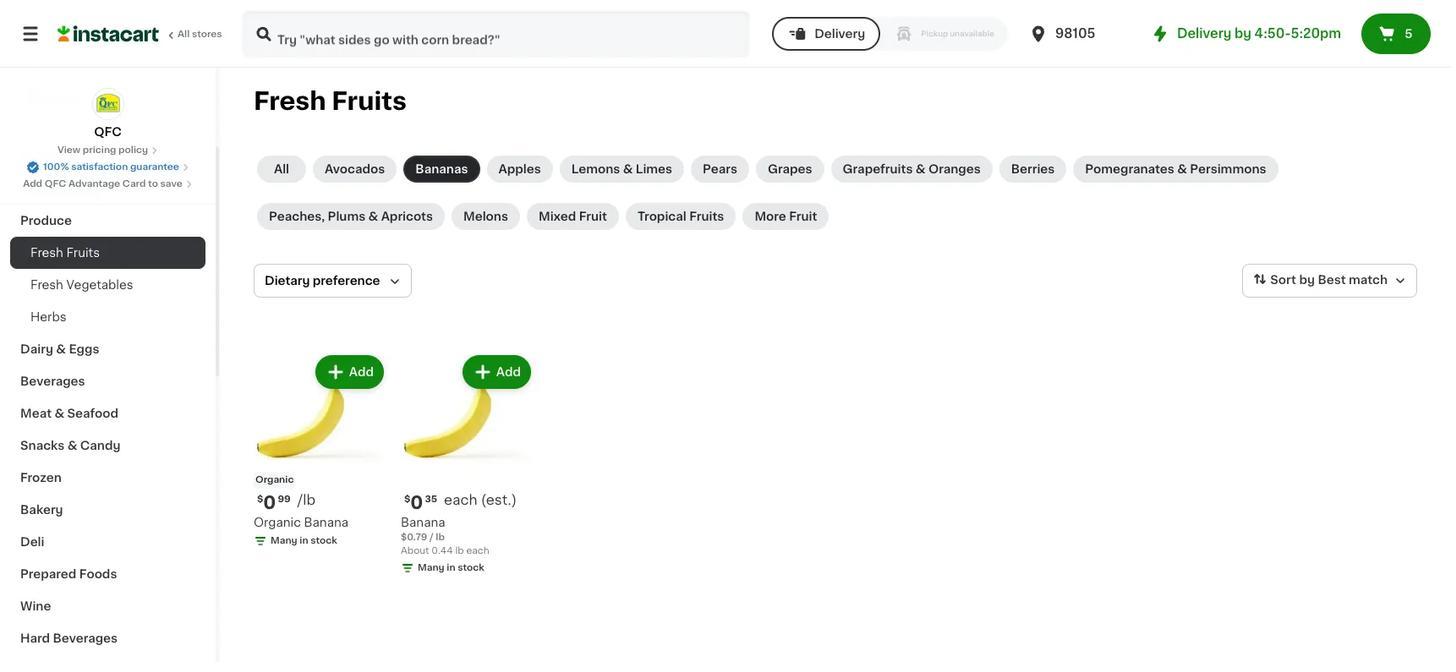 Task type: describe. For each thing, give the bounding box(es) containing it.
melons link
[[452, 203, 520, 230]]

card
[[122, 179, 146, 189]]

0.44
[[432, 546, 453, 556]]

again
[[85, 57, 119, 69]]

$0.99 per pound element
[[254, 492, 387, 514]]

banana $0.79 / lb about 0.44 lb each
[[401, 517, 489, 556]]

grapes
[[768, 163, 813, 175]]

pomegranates & persimmons
[[1085, 163, 1267, 175]]

to
[[148, 179, 158, 189]]

peaches, plums & apricots
[[269, 211, 433, 222]]

Best match Sort by field
[[1243, 264, 1418, 298]]

all for all stores
[[178, 30, 190, 39]]

$ 0 99
[[257, 494, 291, 512]]

grapefruits
[[843, 163, 913, 175]]

bananas link
[[404, 156, 480, 183]]

peaches,
[[269, 211, 325, 222]]

& for eggs
[[56, 343, 66, 355]]

1 product group from the left
[[254, 352, 387, 551]]

produce
[[20, 215, 72, 227]]

delivery for delivery by 4:50-5:20pm
[[1177, 27, 1232, 40]]

buy
[[47, 57, 71, 69]]

best
[[1318, 274, 1346, 286]]

98105
[[1056, 27, 1096, 40]]

add qfc advantage card to save link
[[23, 178, 193, 191]]

seafood
[[67, 408, 118, 420]]

view
[[57, 145, 80, 155]]

fruits inside the tropical fruits link
[[689, 211, 724, 222]]

98105 button
[[1029, 10, 1130, 58]]

satisfaction
[[71, 162, 128, 172]]

bakery link
[[10, 494, 206, 526]]

add for each (est.)
[[496, 366, 521, 378]]

fruits inside fresh fruits link
[[66, 247, 100, 259]]

each inside banana $0.79 / lb about 0.44 lb each
[[466, 546, 489, 556]]

Search field
[[244, 12, 749, 56]]

fruit for mixed fruit
[[579, 211, 607, 222]]

thanksgiving link
[[10, 173, 206, 205]]

prepared foods link
[[10, 558, 206, 590]]

grapefruits & oranges
[[843, 163, 981, 175]]

lemons & limes link
[[560, 156, 684, 183]]

view pricing policy link
[[57, 144, 158, 157]]

& for persimmons
[[1178, 163, 1187, 175]]

tropical fruits
[[638, 211, 724, 222]]

sort
[[1271, 274, 1297, 286]]

pricing
[[83, 145, 116, 155]]

5:20pm
[[1291, 27, 1341, 40]]

grapes link
[[756, 156, 824, 183]]

lemons
[[572, 163, 620, 175]]

delivery by 4:50-5:20pm link
[[1150, 24, 1341, 44]]

oranges
[[929, 163, 981, 175]]

by for delivery
[[1235, 27, 1252, 40]]

0 vertical spatial qfc
[[94, 126, 122, 138]]

0 for each (est.)
[[411, 494, 423, 512]]

99
[[278, 495, 291, 504]]

buy it again
[[47, 57, 119, 69]]

beverages link
[[10, 365, 206, 398]]

$0.79
[[401, 533, 427, 542]]

hard beverages link
[[10, 623, 206, 655]]

$ for /lb
[[257, 495, 263, 504]]

best match
[[1318, 274, 1388, 286]]

peaches, plums & apricots link
[[257, 203, 445, 230]]

0 horizontal spatial add
[[23, 179, 42, 189]]

all stores link
[[58, 10, 223, 58]]

0 for /lb
[[263, 494, 276, 512]]

all stores
[[178, 30, 222, 39]]

1 horizontal spatial lb
[[455, 546, 464, 556]]

wine link
[[10, 590, 206, 623]]

& for limes
[[623, 163, 633, 175]]

view pricing policy
[[57, 145, 148, 155]]

lists
[[47, 91, 77, 102]]

sort by
[[1271, 274, 1315, 286]]

0 horizontal spatial in
[[300, 536, 308, 546]]

tropical fruits link
[[626, 203, 736, 230]]

melons
[[464, 211, 508, 222]]

deli link
[[10, 526, 206, 558]]

100% satisfaction guarantee
[[43, 162, 179, 172]]

/
[[430, 533, 434, 542]]

more
[[755, 211, 786, 222]]

hard
[[20, 633, 50, 645]]

& for candy
[[67, 440, 77, 452]]

all link
[[257, 156, 306, 183]]

preference
[[313, 275, 380, 287]]

eggs
[[69, 343, 99, 355]]

organic banana
[[254, 517, 348, 529]]

fresh fruits link
[[10, 237, 206, 269]]

herbs
[[30, 311, 66, 323]]

instacart logo image
[[58, 24, 159, 44]]

policy
[[118, 145, 148, 155]]

$ 0 35
[[404, 494, 437, 512]]

0 horizontal spatial lb
[[436, 533, 445, 542]]



Task type: vqa. For each thing, say whether or not it's contained in the screenshot.
ORGANIC corresponding to Organic Banana
yes



Task type: locate. For each thing, give the bounding box(es) containing it.
more fruit link
[[743, 203, 829, 230]]

fruit right the mixed
[[579, 211, 607, 222]]

0 horizontal spatial fresh fruits
[[30, 247, 100, 259]]

0 horizontal spatial 0
[[263, 494, 276, 512]]

beverages inside 'link'
[[20, 376, 85, 387]]

1 vertical spatial each
[[466, 546, 489, 556]]

$ left the 35
[[404, 495, 411, 504]]

1 vertical spatial by
[[1300, 274, 1315, 286]]

0 vertical spatial in
[[300, 536, 308, 546]]

fruits up fresh vegetables
[[66, 247, 100, 259]]

many down 0.44
[[418, 563, 445, 573]]

tropical
[[638, 211, 687, 222]]

organic for organic
[[255, 475, 294, 485]]

0 vertical spatial organic
[[255, 475, 294, 485]]

1 vertical spatial all
[[274, 163, 289, 175]]

1 0 from the left
[[263, 494, 276, 512]]

produce link
[[10, 205, 206, 237]]

2 add button from the left
[[464, 357, 529, 387]]

bakery
[[20, 504, 63, 516]]

5 button
[[1362, 14, 1431, 54]]

qfc logo image
[[92, 88, 124, 120]]

stock down organic banana
[[311, 536, 337, 546]]

1 horizontal spatial delivery
[[1177, 27, 1232, 40]]

0 vertical spatial many
[[271, 536, 297, 546]]

fresh fruits
[[254, 89, 407, 113], [30, 247, 100, 259]]

1 horizontal spatial product group
[[401, 352, 535, 579]]

0 horizontal spatial add button
[[317, 357, 382, 387]]

1 vertical spatial organic
[[254, 517, 301, 529]]

0 vertical spatial many in stock
[[271, 536, 337, 546]]

2 banana from the left
[[401, 517, 445, 529]]

$ left the 99
[[257, 495, 263, 504]]

product group
[[254, 352, 387, 551], [401, 352, 535, 579]]

2 0 from the left
[[411, 494, 423, 512]]

fresh vegetables link
[[10, 269, 206, 301]]

it
[[74, 57, 83, 69]]

grapefruits & oranges link
[[831, 156, 993, 183]]

0 left the 99
[[263, 494, 276, 512]]

beverages
[[20, 376, 85, 387], [53, 633, 118, 645]]

1 horizontal spatial many
[[418, 563, 445, 573]]

1 vertical spatial fruits
[[689, 211, 724, 222]]

fruit inside mixed fruit link
[[579, 211, 607, 222]]

stores
[[192, 30, 222, 39]]

wine
[[20, 601, 51, 612]]

(est.)
[[481, 493, 517, 507]]

100%
[[43, 162, 69, 172]]

pomegranates
[[1085, 163, 1175, 175]]

stock down banana $0.79 / lb about 0.44 lb each
[[458, 563, 485, 573]]

snacks
[[20, 440, 65, 452]]

1 $ from the left
[[257, 495, 263, 504]]

recipes link
[[10, 140, 206, 173]]

many down organic banana
[[271, 536, 297, 546]]

2 fruit from the left
[[789, 211, 817, 222]]

0 vertical spatial by
[[1235, 27, 1252, 40]]

None search field
[[242, 10, 750, 58]]

buy it again link
[[10, 46, 206, 80]]

vegetables
[[66, 279, 133, 291]]

in
[[300, 536, 308, 546], [447, 563, 456, 573]]

1 horizontal spatial 0
[[411, 494, 423, 512]]

0 vertical spatial fruits
[[332, 89, 407, 113]]

add button
[[317, 357, 382, 387], [464, 357, 529, 387]]

pears link
[[691, 156, 749, 183]]

& left eggs
[[56, 343, 66, 355]]

1 horizontal spatial stock
[[458, 563, 485, 573]]

avocados
[[325, 163, 385, 175]]

1 banana from the left
[[304, 517, 348, 529]]

about
[[401, 546, 429, 556]]

fresh fruits up fresh vegetables
[[30, 247, 100, 259]]

plums
[[328, 211, 366, 222]]

1 fruit from the left
[[579, 211, 607, 222]]

organic up the 99
[[255, 475, 294, 485]]

fruits
[[332, 89, 407, 113], [689, 211, 724, 222], [66, 247, 100, 259]]

1 horizontal spatial in
[[447, 563, 456, 573]]

1 horizontal spatial add
[[349, 366, 374, 378]]

lemons & limes
[[572, 163, 673, 175]]

1 vertical spatial qfc
[[45, 179, 66, 189]]

all
[[178, 30, 190, 39], [274, 163, 289, 175]]

foods
[[79, 568, 117, 580]]

limes
[[636, 163, 673, 175]]

organic for organic banana
[[254, 517, 301, 529]]

fruits up avocados link
[[332, 89, 407, 113]]

all left stores
[[178, 30, 190, 39]]

many in stock down 0.44
[[418, 563, 485, 573]]

& left persimmons
[[1178, 163, 1187, 175]]

hard beverages
[[20, 633, 118, 645]]

0 horizontal spatial qfc
[[45, 179, 66, 189]]

& left limes
[[623, 163, 633, 175]]

berries
[[1011, 163, 1055, 175]]

recipes
[[20, 151, 70, 162]]

0 horizontal spatial fruit
[[579, 211, 607, 222]]

save
[[160, 179, 183, 189]]

0
[[263, 494, 276, 512], [411, 494, 423, 512]]

deli
[[20, 536, 44, 548]]

1 horizontal spatial many in stock
[[418, 563, 485, 573]]

bananas
[[416, 163, 468, 175]]

0 vertical spatial beverages
[[20, 376, 85, 387]]

1 horizontal spatial fresh fruits
[[254, 89, 407, 113]]

fruits right tropical
[[689, 211, 724, 222]]

by inside field
[[1300, 274, 1315, 286]]

$ for each (est.)
[[404, 495, 411, 504]]

prepared foods
[[20, 568, 117, 580]]

each right 0.44
[[466, 546, 489, 556]]

delivery by 4:50-5:20pm
[[1177, 27, 1341, 40]]

fruit for more fruit
[[789, 211, 817, 222]]

dairy & eggs link
[[10, 333, 206, 365]]

fruit
[[579, 211, 607, 222], [789, 211, 817, 222]]

1 vertical spatial beverages
[[53, 633, 118, 645]]

fruit inside more fruit "link"
[[789, 211, 817, 222]]

many in stock down organic banana
[[271, 536, 337, 546]]

candy
[[80, 440, 121, 452]]

each
[[444, 493, 478, 507], [466, 546, 489, 556]]

/lb
[[297, 493, 316, 507]]

beverages down dairy & eggs
[[20, 376, 85, 387]]

$ inside $ 0 99
[[257, 495, 263, 504]]

fresh up herbs
[[30, 279, 63, 291]]

1 vertical spatial lb
[[455, 546, 464, 556]]

qfc down 100%
[[45, 179, 66, 189]]

100% satisfaction guarantee button
[[26, 157, 189, 174]]

1 vertical spatial fresh fruits
[[30, 247, 100, 259]]

0 vertical spatial each
[[444, 493, 478, 507]]

persimmons
[[1190, 163, 1267, 175]]

0 horizontal spatial many
[[271, 536, 297, 546]]

2 vertical spatial fruits
[[66, 247, 100, 259]]

1 horizontal spatial fruits
[[332, 89, 407, 113]]

by for sort
[[1300, 274, 1315, 286]]

apricots
[[381, 211, 433, 222]]

by left 4:50-
[[1235, 27, 1252, 40]]

0 horizontal spatial product group
[[254, 352, 387, 551]]

0 horizontal spatial by
[[1235, 27, 1252, 40]]

fresh
[[254, 89, 326, 113], [30, 247, 63, 259], [30, 279, 63, 291]]

mixed fruit
[[539, 211, 607, 222]]

$0.35 each (estimated) element
[[401, 492, 535, 514]]

fresh fruits inside fresh fruits link
[[30, 247, 100, 259]]

& left candy
[[67, 440, 77, 452]]

avocados link
[[313, 156, 397, 183]]

pomegranates & persimmons link
[[1074, 156, 1278, 183]]

1 vertical spatial fresh
[[30, 247, 63, 259]]

fresh for fresh fruits link
[[30, 247, 63, 259]]

1 horizontal spatial fruit
[[789, 211, 817, 222]]

1 vertical spatial in
[[447, 563, 456, 573]]

qfc link
[[92, 88, 124, 140]]

1 vertical spatial stock
[[458, 563, 485, 573]]

fresh for fresh vegetables link in the left top of the page
[[30, 279, 63, 291]]

lb right 0.44
[[455, 546, 464, 556]]

0 vertical spatial fresh
[[254, 89, 326, 113]]

mixed fruit link
[[527, 203, 619, 230]]

dietary
[[265, 275, 310, 287]]

in down organic banana
[[300, 536, 308, 546]]

delivery for delivery
[[815, 28, 866, 40]]

add for /lb
[[349, 366, 374, 378]]

fresh fruits up avocados link
[[254, 89, 407, 113]]

frozen link
[[10, 462, 206, 494]]

2 horizontal spatial fruits
[[689, 211, 724, 222]]

1 add button from the left
[[317, 357, 382, 387]]

delivery inside delivery by 4:50-5:20pm link
[[1177, 27, 1232, 40]]

2 horizontal spatial add
[[496, 366, 521, 378]]

fresh down produce
[[30, 247, 63, 259]]

0 horizontal spatial delivery
[[815, 28, 866, 40]]

lists link
[[10, 80, 206, 113]]

add button for /lb
[[317, 357, 382, 387]]

1 horizontal spatial add button
[[464, 357, 529, 387]]

advantage
[[68, 179, 120, 189]]

dairy
[[20, 343, 53, 355]]

& left oranges
[[916, 163, 926, 175]]

1 horizontal spatial $
[[404, 495, 411, 504]]

fresh up 'all' link
[[254, 89, 326, 113]]

add qfc advantage card to save
[[23, 179, 183, 189]]

$ inside $ 0 35
[[404, 495, 411, 504]]

2 product group from the left
[[401, 352, 535, 579]]

& inside "link"
[[56, 343, 66, 355]]

1 vertical spatial many
[[418, 563, 445, 573]]

fresh vegetables
[[30, 279, 133, 291]]

each (est.)
[[444, 493, 517, 507]]

beverages down wine link
[[53, 633, 118, 645]]

0 horizontal spatial fruits
[[66, 247, 100, 259]]

meat & seafood link
[[10, 398, 206, 430]]

in down 0.44
[[447, 563, 456, 573]]

banana inside banana $0.79 / lb about 0.44 lb each
[[401, 517, 445, 529]]

0 vertical spatial all
[[178, 30, 190, 39]]

1 horizontal spatial by
[[1300, 274, 1315, 286]]

0 horizontal spatial banana
[[304, 517, 348, 529]]

0 vertical spatial stock
[[311, 536, 337, 546]]

0 vertical spatial fresh fruits
[[254, 89, 407, 113]]

lb right /
[[436, 533, 445, 542]]

& for seafood
[[55, 408, 64, 420]]

0 left the 35
[[411, 494, 423, 512]]

organic down $ 0 99 at the left of page
[[254, 517, 301, 529]]

1 horizontal spatial qfc
[[94, 126, 122, 138]]

0 horizontal spatial stock
[[311, 536, 337, 546]]

0 horizontal spatial $
[[257, 495, 263, 504]]

& right plums
[[368, 211, 378, 222]]

qfc up view pricing policy link
[[94, 126, 122, 138]]

banana up /
[[401, 517, 445, 529]]

2 vertical spatial fresh
[[30, 279, 63, 291]]

1 horizontal spatial all
[[274, 163, 289, 175]]

0 vertical spatial lb
[[436, 533, 445, 542]]

fruit right more
[[789, 211, 817, 222]]

all up peaches, at top left
[[274, 163, 289, 175]]

banana down '$0.99 per pound' element
[[304, 517, 348, 529]]

pears
[[703, 163, 738, 175]]

delivery inside delivery button
[[815, 28, 866, 40]]

guarantee
[[130, 162, 179, 172]]

each right the 35
[[444, 493, 478, 507]]

dietary preference
[[265, 275, 380, 287]]

by right sort
[[1300, 274, 1315, 286]]

lb
[[436, 533, 445, 542], [455, 546, 464, 556]]

service type group
[[772, 17, 1008, 51]]

delivery button
[[772, 17, 881, 51]]

thanksgiving
[[20, 183, 101, 195]]

0 horizontal spatial all
[[178, 30, 190, 39]]

all for all
[[274, 163, 289, 175]]

0 horizontal spatial many in stock
[[271, 536, 337, 546]]

& right the meat
[[55, 408, 64, 420]]

berries link
[[1000, 156, 1067, 183]]

apples link
[[487, 156, 553, 183]]

by
[[1235, 27, 1252, 40], [1300, 274, 1315, 286]]

add button for each (est.)
[[464, 357, 529, 387]]

1 vertical spatial many in stock
[[418, 563, 485, 573]]

banana
[[304, 517, 348, 529], [401, 517, 445, 529]]

dairy & eggs
[[20, 343, 99, 355]]

2 $ from the left
[[404, 495, 411, 504]]

& for oranges
[[916, 163, 926, 175]]

1 horizontal spatial banana
[[401, 517, 445, 529]]



